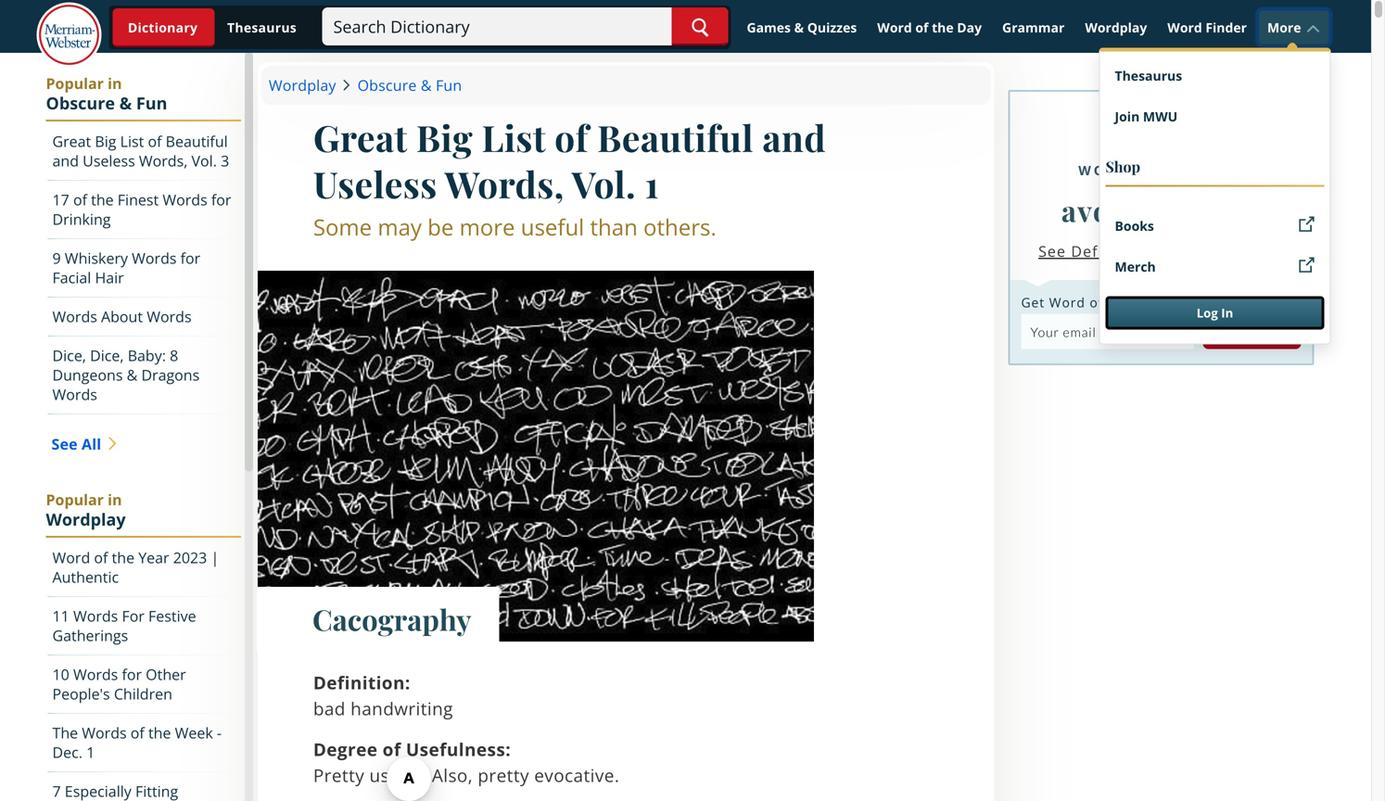 Task type: vqa. For each thing, say whether or not it's contained in the screenshot.
Now
no



Task type: locate. For each thing, give the bounding box(es) containing it.
big down popular in obscure & fun
[[95, 131, 116, 151]]

and inside great big list of beautiful and useless words, vol. 1 some may be more useful than others.
[[763, 113, 826, 161]]

0 horizontal spatial great
[[52, 131, 91, 151]]

beautiful for 1
[[597, 113, 754, 161]]

of up subscribe to word of the day text box at top
[[1090, 293, 1104, 311]]

vol. inside great big list of beautiful and useless words, vol. 1 some may be more useful than others.
[[572, 160, 636, 208]]

see for see definitions and examples
[[1039, 241, 1067, 261]]

words up 8
[[147, 307, 192, 326]]

0 vertical spatial wordplay
[[1085, 19, 1148, 36]]

about
[[101, 307, 143, 326]]

2 popular from the top
[[46, 490, 104, 510]]

0 horizontal spatial big
[[95, 131, 116, 151]]

others.
[[644, 212, 717, 242]]

word
[[878, 19, 912, 36], [1168, 19, 1203, 36], [1079, 161, 1131, 179], [1050, 293, 1086, 311], [52, 548, 90, 568]]

1 horizontal spatial vol.
[[572, 160, 636, 208]]

words right hair
[[132, 248, 177, 268]]

useful
[[521, 212, 584, 242]]

1 horizontal spatial fun
[[436, 75, 462, 95]]

1 horizontal spatial day
[[1135, 293, 1160, 311]]

the left grammar link
[[932, 19, 954, 36]]

0 horizontal spatial beautiful
[[166, 131, 228, 151]]

dungeons
[[52, 365, 123, 385]]

of up finest
[[148, 131, 162, 151]]

1 horizontal spatial great
[[313, 113, 408, 161]]

1 vertical spatial word of the day
[[1079, 161, 1241, 179]]

1 right 'dec.'
[[86, 742, 95, 762]]

1 horizontal spatial wordplay link
[[1077, 11, 1156, 44]]

obscure
[[358, 75, 417, 95], [46, 92, 115, 115]]

big
[[416, 113, 473, 161], [95, 131, 116, 151]]

words up see all
[[52, 384, 97, 404]]

of inside 17 of the finest words for drinking
[[73, 190, 87, 210]]

be
[[428, 212, 454, 242]]

2 horizontal spatial for
[[211, 190, 231, 210]]

words,
[[139, 151, 188, 171], [445, 160, 564, 208]]

17 of the finest words for drinking
[[52, 190, 231, 229]]

for down the 3
[[211, 190, 231, 210]]

words right 11
[[73, 606, 118, 626]]

1 horizontal spatial and
[[763, 113, 826, 161]]

0 horizontal spatial word of the day
[[878, 19, 982, 36]]

1 horizontal spatial word of the day link
[[1079, 152, 1241, 179]]

0 horizontal spatial vol.
[[192, 151, 217, 171]]

2 horizontal spatial and
[[1162, 241, 1192, 261]]

the words of the week - dec. 1 link
[[48, 714, 241, 773]]

popular inside popular in obscure & fun
[[46, 73, 104, 93]]

vol. up 'than'
[[572, 160, 636, 208]]

0 horizontal spatial words,
[[139, 151, 188, 171]]

0 horizontal spatial for
[[122, 665, 142, 684]]

0 horizontal spatial useless
[[83, 151, 135, 171]]

1 vertical spatial popular
[[46, 490, 104, 510]]

10
[[52, 665, 69, 684]]

word for the leftmost word of the day link
[[878, 19, 912, 36]]

0 vertical spatial see
[[1039, 241, 1067, 261]]

1 vertical spatial day
[[1206, 161, 1241, 179]]

vol. for 3
[[192, 151, 217, 171]]

1 link icon image from the top
[[1299, 217, 1316, 232]]

0 vertical spatial for
[[211, 190, 231, 210]]

9 whiskery words for facial hair
[[52, 248, 201, 288]]

drinking
[[52, 209, 111, 229]]

word inside word of the year 2023 | authentic
[[52, 548, 90, 568]]

0 horizontal spatial dice,
[[52, 345, 86, 365]]

vol.
[[192, 151, 217, 171], [572, 160, 636, 208]]

the inside the words of the week - dec. 1
[[148, 723, 171, 743]]

dice, down words about words
[[52, 345, 86, 365]]

words, up more on the top left of page
[[445, 160, 564, 208]]

0 vertical spatial link icon image
[[1299, 217, 1316, 232]]

words, for 1
[[445, 160, 564, 208]]

great big list of beautiful and useless words, vol. 1 some may be more useful than others.
[[313, 113, 826, 242]]

big for 1
[[416, 113, 473, 161]]

the inside 17 of the finest words for drinking
[[91, 190, 114, 210]]

0 vertical spatial word of the day link
[[869, 11, 991, 44]]

popular
[[46, 73, 104, 93], [46, 490, 104, 510]]

1 horizontal spatial 1
[[645, 160, 659, 208]]

useless up may
[[313, 160, 437, 208]]

of down popular in wordplay
[[94, 548, 108, 568]]

word left 'finder'
[[1168, 19, 1203, 36]]

great down obscure & fun 'link'
[[313, 113, 408, 161]]

0 vertical spatial day
[[957, 19, 982, 36]]

1 horizontal spatial for
[[181, 248, 201, 268]]

of
[[916, 19, 929, 36], [555, 113, 589, 161], [148, 131, 162, 151], [1137, 161, 1160, 179], [73, 190, 87, 210], [1090, 293, 1104, 311], [94, 548, 108, 568], [131, 723, 144, 743], [383, 737, 401, 761]]

10 words for other people's children link
[[48, 656, 241, 714]]

see left all
[[51, 434, 78, 454]]

10 words for other people's children
[[52, 665, 186, 704]]

0 horizontal spatial fun
[[136, 92, 167, 115]]

useless for 3
[[83, 151, 135, 171]]

in inside popular in wordplay
[[108, 490, 122, 510]]

1
[[645, 160, 659, 208], [86, 742, 95, 762]]

great inside great big list of beautiful and useless words, vol. 1 some may be more useful than others.
[[313, 113, 408, 161]]

word of the day link
[[869, 11, 991, 44], [1079, 152, 1241, 179]]

1 horizontal spatial see
[[1039, 241, 1067, 261]]

of up useful
[[555, 113, 589, 161]]

and for 3
[[52, 151, 79, 171]]

wordplay for left wordplay link
[[269, 75, 336, 95]]

big for 3
[[95, 131, 116, 151]]

1 vertical spatial see
[[51, 434, 78, 454]]

day left grammar link
[[957, 19, 982, 36]]

beautiful inside great big list of beautiful and useless words, vol. 1 some may be more useful than others.
[[597, 113, 754, 161]]

pretty
[[478, 763, 529, 787]]

& inside dice, dice, baby: 8 dungeons & dragons words
[[127, 365, 138, 385]]

2 vertical spatial day
[[1135, 293, 1160, 311]]

merch
[[1115, 258, 1156, 276]]

vol. left the 3
[[192, 151, 217, 171]]

0 vertical spatial popular
[[46, 73, 104, 93]]

hair
[[95, 268, 124, 288]]

gatherings
[[52, 626, 128, 645]]

1 horizontal spatial beautiful
[[597, 113, 754, 161]]

link icon image for merch
[[1299, 258, 1316, 273]]

great for 1
[[313, 113, 408, 161]]

the left week
[[148, 723, 171, 743]]

the
[[52, 723, 78, 743]]

big inside great big list of beautiful and useless words, vol. 3
[[95, 131, 116, 151]]

big inside great big list of beautiful and useless words, vol. 1 some may be more useful than others.
[[416, 113, 473, 161]]

2 dice, from the left
[[90, 345, 124, 365]]

1 in from the top
[[108, 73, 122, 93]]

popular down see all
[[46, 490, 104, 510]]

popular down merriam webster - established 1828 image
[[46, 73, 104, 93]]

1 vertical spatial 1
[[86, 742, 95, 762]]

games
[[747, 19, 791, 36]]

shop
[[1106, 156, 1141, 176]]

1 vertical spatial link icon image
[[1299, 258, 1316, 273]]

2023
[[173, 548, 207, 568]]

of inside the words of the week - dec. 1
[[131, 723, 144, 743]]

1 vertical spatial for
[[181, 248, 201, 268]]

11 words for festive gatherings link
[[48, 597, 241, 656]]

& inside 'link'
[[421, 75, 432, 95]]

toggle search dictionary/thesaurus image
[[113, 8, 215, 47]]

games & quizzes link
[[739, 11, 866, 44]]

great
[[313, 113, 408, 161], [52, 131, 91, 151]]

word of the year 2023 | authentic link
[[48, 539, 241, 597]]

None submit
[[1203, 314, 1302, 349]]

see
[[1039, 241, 1067, 261], [51, 434, 78, 454]]

the left finest
[[91, 190, 114, 210]]

more button
[[1259, 11, 1329, 53]]

0 horizontal spatial wordplay
[[46, 508, 126, 531]]

in inside popular in obscure & fun
[[108, 73, 122, 93]]

see inside see all link
[[51, 434, 78, 454]]

1 horizontal spatial wordplay
[[269, 75, 336, 95]]

1 horizontal spatial dice,
[[90, 345, 124, 365]]

words down facial in the left top of the page
[[52, 307, 97, 326]]

of up useful.
[[383, 737, 401, 761]]

useless inside great big list of beautiful and useless words, vol. 1 some may be more useful than others.
[[313, 160, 437, 208]]

list inside great big list of beautiful and useless words, vol. 3
[[120, 131, 144, 151]]

scribbles image
[[258, 271, 814, 642]]

word of the day
[[878, 19, 982, 36], [1079, 161, 1241, 179]]

1 horizontal spatial big
[[416, 113, 473, 161]]

word down join
[[1079, 161, 1131, 179]]

dice, dice, baby: 8 dungeons & dragons words
[[52, 345, 200, 404]]

thesaurus link
[[1106, 57, 1325, 96]]

and inside great big list of beautiful and useless words, vol. 3
[[52, 151, 79, 171]]

1 horizontal spatial words,
[[445, 160, 564, 208]]

3
[[221, 151, 229, 171]]

in up great big list of beautiful and useless words, vol. 3 on the top of page
[[108, 73, 122, 93]]

Search search field
[[322, 7, 728, 45]]

17 of the finest words for drinking link
[[48, 181, 241, 239]]

games & quizzes
[[747, 19, 857, 36]]

day left daily
[[1135, 293, 1160, 311]]

0 vertical spatial in
[[108, 73, 122, 93]]

beautiful
[[597, 113, 754, 161], [166, 131, 228, 151]]

obscure inside popular in obscure & fun
[[46, 92, 115, 115]]

dice,
[[52, 345, 86, 365], [90, 345, 124, 365]]

beautiful up the others.
[[597, 113, 754, 161]]

words inside 11 words for festive gatherings
[[73, 606, 118, 626]]

the up subscribe to word of the day text box at top
[[1108, 293, 1130, 311]]

whiskery
[[65, 248, 128, 268]]

1 horizontal spatial word of the day
[[1079, 161, 1241, 179]]

festive
[[148, 606, 196, 626]]

useless up finest
[[83, 151, 135, 171]]

1 horizontal spatial obscure
[[358, 75, 417, 95]]

words, inside great big list of beautiful and useless words, vol. 3
[[139, 151, 188, 171]]

1 horizontal spatial list
[[482, 113, 546, 161]]

link icon image for books
[[1299, 217, 1316, 232]]

0 horizontal spatial and
[[52, 151, 79, 171]]

words right 10
[[73, 665, 118, 684]]

popular inside popular in wordplay
[[46, 490, 104, 510]]

2 horizontal spatial wordplay
[[1085, 19, 1148, 36]]

of right 17
[[73, 190, 87, 210]]

word for the bottommost word of the day link
[[1079, 161, 1131, 179]]

list
[[482, 113, 546, 161], [120, 131, 144, 151]]

words inside the words of the week - dec. 1
[[82, 723, 127, 743]]

1 up the others.
[[645, 160, 659, 208]]

email!
[[1201, 293, 1242, 311]]

1 vertical spatial in
[[108, 490, 122, 510]]

great for 3
[[52, 131, 91, 151]]

word right get
[[1050, 293, 1086, 311]]

words, up finest
[[139, 151, 188, 171]]

for left other
[[122, 665, 142, 684]]

useless inside great big list of beautiful and useless words, vol. 3
[[83, 151, 135, 171]]

see up get
[[1039, 241, 1067, 261]]

dice, left the baby:
[[90, 345, 124, 365]]

beautiful inside great big list of beautiful and useless words, vol. 3
[[166, 131, 228, 151]]

1 popular from the top
[[46, 73, 104, 93]]

for down 17 of the finest words for drinking link
[[181, 248, 201, 268]]

wordplay
[[1085, 19, 1148, 36], [269, 75, 336, 95], [46, 508, 126, 531]]

great down popular in obscure & fun
[[52, 131, 91, 151]]

beautiful up 17 of the finest words for drinking link
[[166, 131, 228, 151]]

great big list of beautiful and useless words, vol. 3 link
[[48, 122, 241, 181]]

word down popular in wordplay
[[52, 548, 90, 568]]

0 horizontal spatial list
[[120, 131, 144, 151]]

0 horizontal spatial wordplay link
[[269, 73, 344, 97]]

2 vertical spatial for
[[122, 665, 142, 684]]

2 link icon image from the top
[[1299, 258, 1316, 273]]

0 horizontal spatial day
[[957, 19, 982, 36]]

2 in from the top
[[108, 490, 122, 510]]

word finder
[[1168, 19, 1247, 36]]

list for 1
[[482, 113, 546, 161]]

degree of usefulness: pretty useful. also, pretty evocative.
[[313, 737, 620, 787]]

words, inside great big list of beautiful and useless words, vol. 1 some may be more useful than others.
[[445, 160, 564, 208]]

useless
[[83, 151, 135, 171], [313, 160, 437, 208]]

great big list of beautiful and useless words, vol. 3
[[52, 131, 229, 171]]

words inside 9 whiskery words for facial hair
[[132, 248, 177, 268]]

in down see all link
[[108, 490, 122, 510]]

the left year
[[112, 548, 135, 568]]

log
[[1197, 305, 1218, 322]]

0 vertical spatial 1
[[645, 160, 659, 208]]

word right quizzes
[[878, 19, 912, 36]]

words right the the on the left bottom
[[82, 723, 127, 743]]

search word image
[[691, 18, 709, 37]]

grammar link
[[994, 11, 1073, 44]]

0 horizontal spatial obscure
[[46, 92, 115, 115]]

of down children
[[131, 723, 144, 743]]

day down join mwu "link"
[[1206, 161, 1241, 179]]

mwu
[[1143, 108, 1178, 125]]

of inside great big list of beautiful and useless words, vol. 1 some may be more useful than others.
[[555, 113, 589, 161]]

0 horizontal spatial see
[[51, 434, 78, 454]]

vol. inside great big list of beautiful and useless words, vol. 3
[[192, 151, 217, 171]]

1 vertical spatial wordplay
[[269, 75, 336, 95]]

0 horizontal spatial 1
[[86, 742, 95, 762]]

|
[[211, 548, 219, 568]]

great inside great big list of beautiful and useless words, vol. 3
[[52, 131, 91, 151]]

11 words for festive gatherings
[[52, 606, 196, 645]]

dice, dice, baby: 8 dungeons & dragons words link
[[48, 337, 241, 415]]

link icon image
[[1299, 217, 1316, 232], [1299, 258, 1316, 273]]

1 vertical spatial wordplay link
[[269, 73, 344, 97]]

word inside word finder "link"
[[1168, 19, 1203, 36]]

bad
[[313, 697, 346, 721]]

1 horizontal spatial useless
[[313, 160, 437, 208]]

words right finest
[[163, 190, 207, 210]]

list inside great big list of beautiful and useless words, vol. 1 some may be more useful than others.
[[482, 113, 546, 161]]

big down obscure & fun
[[416, 113, 473, 161]]

the words of the week - dec. 1
[[52, 723, 222, 762]]



Task type: describe. For each thing, give the bounding box(es) containing it.
of inside word of the year 2023 | authentic
[[94, 548, 108, 568]]

for
[[122, 606, 145, 626]]

dec.
[[52, 742, 83, 762]]

for inside 9 whiskery words for facial hair
[[181, 248, 201, 268]]

for inside 17 of the finest words for drinking
[[211, 190, 231, 210]]

avoirdupois link
[[1062, 189, 1235, 232]]

children
[[114, 684, 172, 704]]

word for word of the year 2023 | authentic link
[[52, 548, 90, 568]]

more
[[460, 212, 515, 242]]

definition:
[[313, 671, 411, 695]]

merriam-webster logo link
[[37, 2, 102, 69]]

11
[[52, 606, 69, 626]]

join mwu
[[1115, 108, 1178, 125]]

1 dice, from the left
[[52, 345, 86, 365]]

obscure & fun link
[[350, 73, 462, 97]]

of right quizzes
[[916, 19, 929, 36]]

popular in wordplay
[[46, 490, 126, 531]]

9
[[52, 248, 61, 268]]

0 vertical spatial word of the day
[[878, 19, 982, 36]]

8
[[170, 345, 178, 365]]

9 whiskery words for facial hair link
[[48, 239, 241, 298]]

daily
[[1164, 293, 1197, 311]]

in
[[1222, 305, 1234, 322]]

year
[[138, 548, 169, 568]]

popular for obscure & fun
[[46, 73, 104, 93]]

fun inside 'link'
[[436, 75, 462, 95]]

pretty
[[313, 763, 365, 787]]

list for 3
[[120, 131, 144, 151]]

of inside 'degree of usefulness: pretty useful. also, pretty evocative.'
[[383, 737, 401, 761]]

obscure inside 'link'
[[358, 75, 417, 95]]

people's
[[52, 684, 110, 704]]

of inside great big list of beautiful and useless words, vol. 3
[[148, 131, 162, 151]]

grammar
[[1003, 19, 1065, 36]]

Subscribe to Word of the Day text field
[[1022, 314, 1194, 349]]

finest
[[118, 190, 159, 210]]

see for see all
[[51, 434, 78, 454]]

popular for wordplay
[[46, 490, 104, 510]]

and for 1
[[763, 113, 826, 161]]

log in link
[[1106, 297, 1325, 330]]

log in
[[1197, 305, 1234, 322]]

may
[[378, 212, 422, 242]]

dragons
[[141, 365, 200, 385]]

see all link
[[46, 424, 241, 465]]

for inside 10 words for other people's children
[[122, 665, 142, 684]]

get word of the day daily email!
[[1022, 293, 1242, 311]]

1 inside the words of the week - dec. 1
[[86, 742, 95, 762]]

week
[[175, 723, 213, 743]]

fun inside popular in obscure & fun
[[136, 92, 167, 115]]

definition: bad handwriting
[[313, 671, 453, 721]]

degree
[[313, 737, 378, 761]]

join
[[1115, 108, 1140, 125]]

thesaurus
[[1115, 67, 1183, 85]]

get
[[1022, 293, 1045, 311]]

cacography
[[312, 600, 472, 639]]

facial
[[52, 268, 91, 288]]

avoirdupois
[[1062, 191, 1235, 229]]

some
[[313, 212, 372, 242]]

quizzes
[[808, 19, 857, 36]]

handwriting
[[351, 697, 453, 721]]

in for obscure
[[108, 73, 122, 93]]

than
[[590, 212, 638, 242]]

words inside dice, dice, baby: 8 dungeons & dragons words
[[52, 384, 97, 404]]

the inside word of the year 2023 | authentic
[[112, 548, 135, 568]]

merriam webster image
[[1133, 101, 1186, 154]]

useless for 1
[[313, 160, 437, 208]]

the down merriam webster image
[[1166, 161, 1199, 179]]

evocative.
[[534, 763, 620, 787]]

popular in obscure & fun
[[46, 73, 167, 115]]

see definitions and examples
[[1039, 241, 1271, 261]]

baby:
[[128, 345, 166, 365]]

of up avoirdupois link
[[1137, 161, 1160, 179]]

1 vertical spatial word of the day link
[[1079, 152, 1241, 179]]

words inside 10 words for other people's children
[[73, 665, 118, 684]]

examples
[[1197, 241, 1271, 261]]

more element
[[1099, 48, 1331, 345]]

useful.
[[370, 763, 427, 787]]

word finder link
[[1160, 11, 1256, 44]]

all
[[82, 434, 101, 454]]

2 vertical spatial wordplay
[[46, 508, 126, 531]]

word of the year 2023 | authentic
[[52, 548, 219, 587]]

merriam webster - established 1828 image
[[37, 2, 102, 69]]

obscure & fun
[[358, 75, 462, 95]]

finder
[[1206, 19, 1247, 36]]

see definitions and examples link
[[1039, 241, 1271, 261]]

words about words
[[52, 307, 192, 326]]

also,
[[432, 763, 473, 787]]

word for word finder "link"
[[1168, 19, 1203, 36]]

words inside 17 of the finest words for drinking
[[163, 190, 207, 210]]

& inside popular in obscure & fun
[[119, 92, 132, 115]]

usefulness:
[[406, 737, 511, 761]]

see all
[[51, 434, 101, 454]]

17
[[52, 190, 69, 210]]

beautiful for 3
[[166, 131, 228, 151]]

2 horizontal spatial day
[[1206, 161, 1241, 179]]

in for wordplay
[[108, 490, 122, 510]]

1 inside great big list of beautiful and useless words, vol. 1 some may be more useful than others.
[[645, 160, 659, 208]]

-
[[217, 723, 222, 743]]

authentic
[[52, 567, 119, 587]]

more
[[1268, 19, 1302, 36]]

words about words link
[[48, 298, 241, 337]]

0 horizontal spatial word of the day link
[[869, 11, 991, 44]]

words, for 3
[[139, 151, 188, 171]]

0 vertical spatial wordplay link
[[1077, 11, 1156, 44]]

vol. for 1
[[572, 160, 636, 208]]

wordplay for top wordplay link
[[1085, 19, 1148, 36]]



